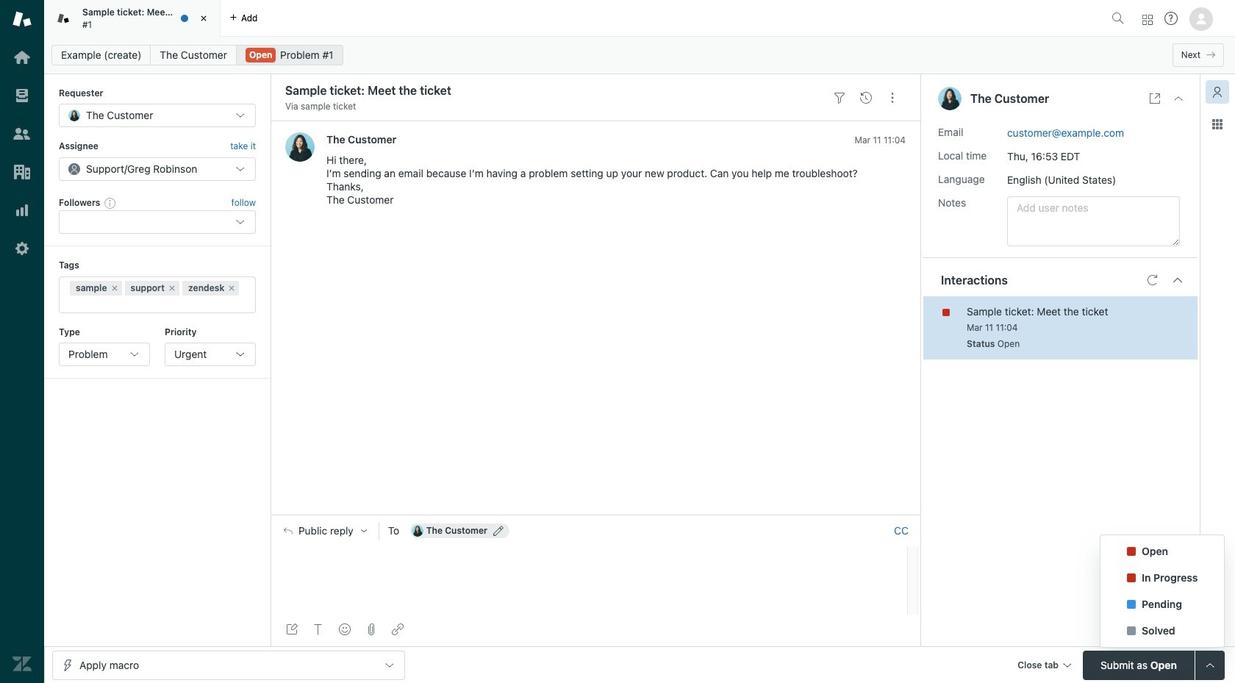 Task type: vqa. For each thing, say whether or not it's contained in the screenshot.
'tabs' tab list
yes



Task type: locate. For each thing, give the bounding box(es) containing it.
displays possible ticket submission types image
[[1205, 659, 1217, 671]]

1 horizontal spatial close image
[[1173, 93, 1185, 104]]

filter image
[[834, 92, 846, 103]]

3 remove image from the left
[[228, 284, 236, 292]]

Add user notes text field
[[1008, 196, 1180, 246]]

add link (cmd k) image
[[392, 624, 404, 635]]

edit user image
[[494, 526, 504, 536]]

0 vertical spatial mar 11 11:04 text field
[[855, 135, 906, 146]]

customers image
[[13, 124, 32, 143]]

0 vertical spatial close image
[[196, 11, 211, 26]]

close image
[[196, 11, 211, 26], [1173, 93, 1185, 104]]

remove image
[[110, 284, 119, 292], [168, 284, 177, 292], [228, 284, 236, 292]]

customer@example.com image
[[412, 525, 423, 537]]

0 horizontal spatial remove image
[[110, 284, 119, 292]]

close image inside tabs tab list
[[196, 11, 211, 26]]

1 vertical spatial close image
[[1173, 93, 1185, 104]]

reporting image
[[13, 201, 32, 220]]

zendesk products image
[[1143, 14, 1153, 25]]

format text image
[[313, 624, 324, 635]]

1 remove image from the left
[[110, 284, 119, 292]]

1 horizontal spatial mar 11 11:04 text field
[[967, 322, 1018, 333]]

Mar 11 11:04 text field
[[855, 135, 906, 146], [967, 322, 1018, 333]]

2 horizontal spatial remove image
[[228, 284, 236, 292]]

tabs tab list
[[44, 0, 1106, 37]]

secondary element
[[44, 40, 1236, 70]]

0 horizontal spatial close image
[[196, 11, 211, 26]]

1 horizontal spatial remove image
[[168, 284, 177, 292]]

Subject field
[[282, 82, 824, 99]]

add attachment image
[[366, 624, 377, 635]]

tab
[[44, 0, 221, 37]]



Task type: describe. For each thing, give the bounding box(es) containing it.
2 remove image from the left
[[168, 284, 177, 292]]

events image
[[861, 92, 872, 103]]

organizations image
[[13, 163, 32, 182]]

customer context image
[[1212, 86, 1224, 98]]

info on adding followers image
[[105, 197, 116, 209]]

main element
[[0, 0, 44, 683]]

apps image
[[1212, 118, 1224, 130]]

hide composer image
[[590, 509, 602, 521]]

views image
[[13, 86, 32, 105]]

get help image
[[1165, 12, 1178, 25]]

insert emojis image
[[339, 624, 351, 635]]

get started image
[[13, 48, 32, 67]]

draft mode image
[[286, 624, 298, 635]]

avatar image
[[285, 133, 315, 162]]

user image
[[939, 87, 962, 110]]

admin image
[[13, 239, 32, 258]]

zendesk image
[[13, 655, 32, 674]]

0 horizontal spatial mar 11 11:04 text field
[[855, 135, 906, 146]]

zendesk support image
[[13, 10, 32, 29]]

ticket actions image
[[887, 92, 899, 103]]

view more details image
[[1150, 93, 1161, 104]]

1 vertical spatial mar 11 11:04 text field
[[967, 322, 1018, 333]]



